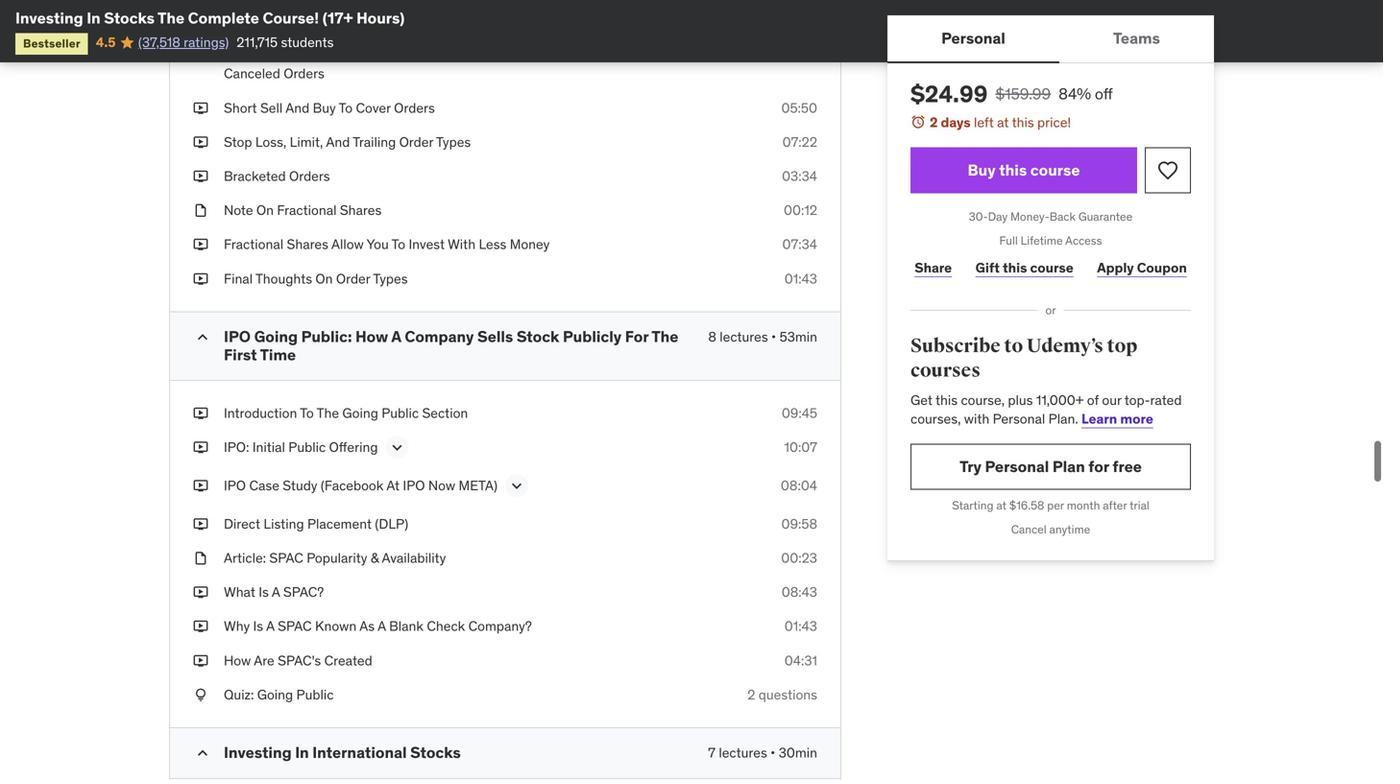 Task type: describe. For each thing, give the bounding box(es) containing it.
1 horizontal spatial the
[[317, 405, 339, 422]]

canceled
[[224, 65, 280, 82]]

thoughts
[[255, 270, 312, 287]]

invest
[[409, 236, 445, 253]]

small image
[[193, 328, 212, 347]]

a left spac?
[[272, 584, 280, 601]]

starting
[[952, 498, 994, 513]]

1 horizontal spatial shares
[[340, 202, 382, 219]]

bracketed orders
[[224, 168, 330, 185]]

0 horizontal spatial shares
[[287, 236, 328, 253]]

bestseller
[[23, 36, 80, 51]]

7 lectures • 30min
[[708, 745, 817, 762]]

placement
[[307, 516, 372, 533]]

money
[[510, 236, 550, 253]]

allow
[[331, 236, 364, 253]]

ipo case study (facebook at ipo now meta)
[[224, 477, 497, 495]]

2 for 2 questions
[[747, 687, 755, 704]]

for
[[1088, 457, 1109, 477]]

trailing
[[353, 133, 396, 151]]

how are spac's created
[[224, 652, 372, 670]]

introduction
[[224, 405, 297, 422]]

at
[[386, 477, 400, 495]]

ratings)
[[184, 34, 229, 51]]

0 horizontal spatial order
[[336, 270, 370, 287]]

to for buy
[[339, 99, 353, 117]]

xsmall image for article:
[[193, 549, 208, 568]]

0 horizontal spatial on
[[256, 202, 274, 219]]

kill,
[[341, 46, 363, 64]]

company?
[[468, 618, 532, 635]]

stop loss, limit, and trailing order types
[[224, 133, 471, 151]]

subscribe
[[910, 335, 1000, 358]]

full
[[999, 233, 1018, 248]]

the inside ipo going public: how a company sells stock publicly for the first time
[[652, 327, 678, 347]]

courses,
[[910, 410, 961, 428]]

apply
[[1097, 259, 1134, 276]]

1 horizontal spatial stocks
[[410, 743, 461, 763]]

2 vertical spatial to
[[300, 405, 314, 422]]

and right limit,
[[326, 133, 350, 151]]

listing
[[264, 516, 304, 533]]

apply coupon
[[1097, 259, 1187, 276]]

for
[[625, 327, 649, 347]]

xsmall image for all-
[[193, 46, 208, 65]]

03:34
[[782, 168, 817, 185]]

0 vertical spatial buy
[[313, 99, 336, 117]]

going for public:
[[254, 327, 298, 347]]

complete
[[188, 8, 259, 28]]

hours)
[[356, 8, 405, 28]]

$16.58
[[1009, 498, 1044, 513]]

04:31
[[784, 652, 817, 670]]

udemy's
[[1027, 335, 1103, 358]]

are
[[254, 652, 274, 670]]

• for ipo going public: how a company sells stock publicly for the first time
[[771, 328, 776, 346]]

article: spac popularity & availability
[[224, 550, 446, 567]]

ipo:
[[224, 439, 249, 456]]

0 vertical spatial at
[[997, 114, 1009, 131]]

spac's
[[278, 652, 321, 670]]

gift
[[975, 259, 1000, 276]]

ipo for ipo going public: how a company sells stock publicly for the first time
[[224, 327, 251, 347]]

personal inside get this course, plus 11,000+ of our top-rated courses, with personal plan.
[[993, 410, 1045, 428]]

check
[[427, 618, 465, 635]]

0 horizontal spatial types
[[373, 270, 408, 287]]

(facebook
[[321, 477, 384, 495]]

2 vertical spatial personal
[[985, 457, 1049, 477]]

meta)
[[459, 477, 497, 495]]

xsmall image for stop
[[193, 133, 208, 152]]

7 xsmall image from the top
[[193, 477, 208, 496]]

time
[[260, 345, 296, 365]]

7
[[708, 745, 716, 762]]

• for investing in international stocks
[[770, 745, 775, 762]]

wishlist image
[[1156, 159, 1179, 182]]

or
[[1045, 303, 1056, 318]]

offering
[[329, 439, 378, 456]]

09:45
[[782, 405, 817, 422]]

fill
[[303, 46, 320, 64]]

lectures for investing in international stocks
[[719, 745, 767, 762]]

this for gift
[[1003, 259, 1027, 276]]

students
[[281, 34, 334, 51]]

anytime
[[1049, 522, 1090, 537]]

xsmall image for short sell and buy to cover orders
[[193, 99, 208, 118]]

questions
[[759, 687, 817, 704]]

07:22
[[782, 133, 817, 151]]

going for public
[[257, 687, 293, 704]]

how inside ipo going public: how a company sells stock publicly for the first time
[[355, 327, 388, 347]]

xsmall image for bracketed
[[193, 167, 208, 186]]

cancel,
[[451, 46, 496, 64]]

market and limit orders
[[224, 12, 370, 29]]

investing in international stocks
[[224, 743, 461, 763]]

case
[[249, 477, 279, 495]]

1 vertical spatial how
[[224, 652, 251, 670]]

course for gift this course
[[1030, 259, 1074, 276]]

blank
[[389, 618, 424, 635]]

at inside starting at $16.58 per month after trial cancel anytime
[[996, 498, 1006, 513]]

xsmall image for introduction
[[193, 404, 208, 423]]

0 vertical spatial stocks
[[104, 8, 155, 28]]

sell
[[260, 99, 283, 117]]

xsmall image for direct
[[193, 515, 208, 534]]

ipo for ipo case study (facebook at ipo now meta)
[[224, 477, 246, 495]]

05:18
[[784, 46, 817, 64]]

course for buy this course
[[1030, 160, 1080, 180]]

4.5
[[96, 34, 116, 51]]

xsmall image for fractional
[[193, 236, 208, 254]]

orders right cover
[[394, 99, 435, 117]]

buy inside buy this course button
[[968, 160, 996, 180]]

bracketed
[[224, 168, 286, 185]]

orders up kill,
[[330, 12, 370, 29]]

publicly
[[563, 327, 622, 347]]

quiz:
[[224, 687, 254, 704]]

first
[[224, 345, 257, 365]]

1 vertical spatial spac
[[278, 618, 312, 635]]

article:
[[224, 550, 266, 567]]

public for quiz: going public
[[296, 687, 334, 704]]

known
[[315, 618, 357, 635]]

this for buy
[[999, 160, 1027, 180]]

what
[[224, 584, 255, 601]]

1 or from the left
[[324, 46, 338, 64]]

xsmall image for what
[[193, 584, 208, 602]]

01:43 for why is a spac known as a blank check company?
[[784, 618, 817, 635]]

0 vertical spatial public
[[382, 405, 419, 422]]

course!
[[263, 8, 319, 28]]

international
[[312, 743, 407, 763]]

in for international
[[295, 743, 309, 763]]

cancel
[[1011, 522, 1047, 537]]

till
[[561, 46, 579, 64]]

4 xsmall image from the top
[[193, 438, 208, 457]]

ipo going public: how a company sells stock publicly for the first time
[[224, 327, 678, 365]]

per
[[1047, 498, 1064, 513]]

try personal plan for free link
[[910, 444, 1191, 490]]

this down the $159.99
[[1012, 114, 1034, 131]]

in for stocks
[[87, 8, 101, 28]]

course,
[[961, 392, 1005, 409]]

$24.99
[[910, 80, 988, 109]]



Task type: locate. For each thing, give the bounding box(es) containing it.
how
[[355, 327, 388, 347], [224, 652, 251, 670]]

0 horizontal spatial how
[[224, 652, 251, 670]]

public for ipo: initial public offering
[[288, 439, 326, 456]]

show lecture description image for ipo: initial public offering
[[387, 438, 407, 458]]

alarm image
[[910, 114, 926, 130]]

0 vertical spatial types
[[436, 133, 471, 151]]

more
[[1120, 410, 1153, 428]]

the
[[158, 8, 185, 28], [652, 327, 678, 347], [317, 405, 339, 422]]

2 or from the left
[[434, 46, 448, 64]]

public left section
[[382, 405, 419, 422]]

84%
[[1059, 84, 1091, 104]]

xsmall image for quiz:
[[193, 686, 208, 705]]

course down lifetime
[[1030, 259, 1074, 276]]

xsmall image left the bracketed
[[193, 167, 208, 186]]

xsmall image up small icon
[[193, 236, 208, 254]]

1 vertical spatial stocks
[[410, 743, 461, 763]]

or
[[324, 46, 338, 64], [434, 46, 448, 64]]

or left cancel,
[[434, 46, 448, 64]]

xsmall image
[[193, 12, 208, 30], [193, 46, 208, 65], [193, 133, 208, 152], [193, 167, 208, 186], [193, 236, 208, 254], [193, 404, 208, 423], [193, 477, 208, 496], [193, 515, 208, 534], [193, 549, 208, 568], [193, 584, 208, 602], [193, 652, 208, 671], [193, 686, 208, 705]]

2 vertical spatial public
[[296, 687, 334, 704]]

day
[[988, 209, 1008, 224]]

investing right small image on the left of the page
[[224, 743, 292, 763]]

types
[[436, 133, 471, 151], [373, 270, 408, 287]]

show lecture description image
[[387, 438, 407, 458], [507, 477, 526, 496]]

types down "fractional shares allow you to invest with less money"
[[373, 270, 408, 287]]

shares up allow
[[340, 202, 382, 219]]

1 horizontal spatial or
[[434, 46, 448, 64]]

1 vertical spatial •
[[770, 745, 775, 762]]

stop
[[224, 133, 252, 151]]

a right as
[[378, 618, 386, 635]]

2 course from the top
[[1030, 259, 1074, 276]]

show lecture description image up at
[[387, 438, 407, 458]]

1 vertical spatial course
[[1030, 259, 1074, 276]]

at right left
[[997, 114, 1009, 131]]

xsmall image for final thoughts on order types
[[193, 270, 208, 289]]

order right trailing
[[399, 133, 433, 151]]

stocks right international
[[410, 743, 461, 763]]

0 vertical spatial show lecture description image
[[387, 438, 407, 458]]

0 vertical spatial •
[[771, 328, 776, 346]]

shares down note on fractional shares
[[287, 236, 328, 253]]

0 vertical spatial on
[[256, 202, 274, 219]]

course up back
[[1030, 160, 1080, 180]]

this for get
[[935, 392, 958, 409]]

10:07
[[784, 439, 817, 456]]

spac?
[[283, 584, 324, 601]]

ipo inside ipo going public: how a company sells stock publicly for the first time
[[224, 327, 251, 347]]

1 vertical spatial is
[[253, 618, 263, 635]]

xsmall image for note on fractional shares
[[193, 201, 208, 220]]

2 horizontal spatial the
[[652, 327, 678, 347]]

1 horizontal spatial investing
[[224, 743, 292, 763]]

ipo left case
[[224, 477, 246, 495]]

direct
[[224, 516, 260, 533]]

0 vertical spatial to
[[339, 99, 353, 117]]

limit,
[[290, 133, 323, 151]]

in up the 4.5
[[87, 8, 101, 28]]

investing for investing in stocks the complete course! (17+ hours)
[[15, 8, 83, 28]]

1 vertical spatial order
[[336, 270, 370, 287]]

xsmall image left article: at the bottom of the page
[[193, 549, 208, 568]]

a inside ipo going public: how a company sells stock publicly for the first time
[[391, 327, 401, 347]]

final
[[224, 270, 253, 287]]

small image
[[193, 744, 212, 763]]

how left are
[[224, 652, 251, 670]]

none,
[[264, 46, 300, 64]]

coupon
[[1137, 259, 1187, 276]]

the up offering
[[317, 405, 339, 422]]

going up offering
[[342, 405, 378, 422]]

off
[[1095, 84, 1113, 104]]

this right gift
[[1003, 259, 1027, 276]]

xsmall image up ratings)
[[193, 12, 208, 30]]

2 left questions at the bottom
[[747, 687, 755, 704]]

30-day money-back guarantee full lifetime access
[[969, 209, 1133, 248]]

0 horizontal spatial stocks
[[104, 8, 155, 28]]

1 horizontal spatial show lecture description image
[[507, 477, 526, 496]]

tab list containing personal
[[887, 15, 1214, 63]]

spac
[[269, 550, 303, 567], [278, 618, 312, 635]]

xsmall image for market
[[193, 12, 208, 30]]

course inside button
[[1030, 160, 1080, 180]]

1 horizontal spatial how
[[355, 327, 388, 347]]

0 horizontal spatial 2
[[747, 687, 755, 704]]

introduction to the going public section
[[224, 405, 468, 422]]

xsmall image for why is a spac known as a blank check company?
[[193, 618, 208, 637]]

12 xsmall image from the top
[[193, 686, 208, 705]]

ipo right small icon
[[224, 327, 251, 347]]

try
[[960, 457, 982, 477]]

5 xsmall image from the top
[[193, 236, 208, 254]]

2 vertical spatial going
[[257, 687, 293, 704]]

money-
[[1010, 209, 1050, 224]]

1 xsmall image from the top
[[193, 99, 208, 118]]

is right the why
[[253, 618, 263, 635]]

how right public:
[[355, 327, 388, 347]]

1 vertical spatial 01:43
[[784, 618, 817, 635]]

personal down plus
[[993, 410, 1045, 428]]

2 01:43 from the top
[[784, 618, 817, 635]]

note
[[224, 202, 253, 219]]

personal inside 'button'
[[941, 28, 1005, 48]]

2 xsmall image from the top
[[193, 46, 208, 65]]

to up ipo: initial public offering
[[300, 405, 314, 422]]

starting at $16.58 per month after trial cancel anytime
[[952, 498, 1149, 537]]

lectures right 8
[[720, 328, 768, 346]]

xsmall image left "all-"
[[193, 46, 208, 65]]

and inside "all-or-none, fill or kill, immediate or cancel, and good till canceled orders"
[[499, 46, 523, 64]]

0 vertical spatial the
[[158, 8, 185, 28]]

1 vertical spatial personal
[[993, 410, 1045, 428]]

2 vertical spatial the
[[317, 405, 339, 422]]

and right sell
[[286, 99, 309, 117]]

•
[[771, 328, 776, 346], [770, 745, 775, 762]]

ipo right at
[[403, 477, 425, 495]]

days
[[941, 114, 971, 131]]

top-
[[1124, 392, 1150, 409]]

1 vertical spatial in
[[295, 743, 309, 763]]

try personal plan for free
[[960, 457, 1142, 477]]

access
[[1065, 233, 1102, 248]]

1 vertical spatial buy
[[968, 160, 996, 180]]

in left international
[[295, 743, 309, 763]]

final thoughts on order types
[[224, 270, 408, 287]]

to left cover
[[339, 99, 353, 117]]

tab list
[[887, 15, 1214, 63]]

1 vertical spatial on
[[315, 270, 333, 287]]

after
[[1103, 498, 1127, 513]]

xsmall image left introduction
[[193, 404, 208, 423]]

fractional down note
[[224, 236, 283, 253]]

0 vertical spatial course
[[1030, 160, 1080, 180]]

1 horizontal spatial types
[[436, 133, 471, 151]]

is for what
[[259, 584, 269, 601]]

is for why
[[253, 618, 263, 635]]

1 vertical spatial types
[[373, 270, 408, 287]]

get
[[910, 392, 932, 409]]

you
[[366, 236, 389, 253]]

the right for
[[652, 327, 678, 347]]

gift this course
[[975, 259, 1074, 276]]

xsmall image left what
[[193, 584, 208, 602]]

1 vertical spatial the
[[652, 327, 678, 347]]

10 xsmall image from the top
[[193, 584, 208, 602]]

stocks up the 4.5
[[104, 8, 155, 28]]

orders inside "all-or-none, fill or kill, immediate or cancel, and good till canceled orders"
[[284, 65, 324, 82]]

08:04
[[781, 477, 817, 495]]

as
[[359, 618, 375, 635]]

1 horizontal spatial to
[[339, 99, 353, 117]]

xsmall image left the why
[[193, 618, 208, 637]]

lectures for ipo going public: how a company sells stock publicly for the first time
[[720, 328, 768, 346]]

xsmall image left case
[[193, 477, 208, 496]]

show lecture description image for ipo case study (facebook at ipo now meta)
[[507, 477, 526, 496]]

on right thoughts
[[315, 270, 333, 287]]

1 vertical spatial public
[[288, 439, 326, 456]]

price!
[[1037, 114, 1071, 131]]

1 vertical spatial to
[[392, 236, 405, 253]]

orders down fill
[[284, 65, 324, 82]]

0 vertical spatial 2
[[930, 114, 938, 131]]

courses
[[910, 359, 980, 383]]

1 vertical spatial lectures
[[719, 745, 767, 762]]

public down spac's
[[296, 687, 334, 704]]

to for you
[[392, 236, 405, 253]]

1 horizontal spatial 2
[[930, 114, 938, 131]]

01:43 down 07:34
[[784, 270, 817, 287]]

on
[[256, 202, 274, 219], [315, 270, 333, 287]]

xsmall image
[[193, 99, 208, 118], [193, 201, 208, 220], [193, 270, 208, 289], [193, 438, 208, 457], [193, 618, 208, 637]]

xsmall image left ipo:
[[193, 438, 208, 457]]

xsmall image left are
[[193, 652, 208, 671]]

01:43
[[784, 270, 817, 287], [784, 618, 817, 635]]

0 horizontal spatial or
[[324, 46, 338, 64]]

investing for investing in international stocks
[[224, 743, 292, 763]]

this inside get this course, plus 11,000+ of our top-rated courses, with personal plan.
[[935, 392, 958, 409]]

1 horizontal spatial on
[[315, 270, 333, 287]]

• left '53min'
[[771, 328, 776, 346]]

and up 211,715 students
[[269, 12, 293, 29]]

loss,
[[255, 133, 286, 151]]

0 vertical spatial is
[[259, 584, 269, 601]]

0 horizontal spatial in
[[87, 8, 101, 28]]

2 xsmall image from the top
[[193, 201, 208, 220]]

personal up $24.99
[[941, 28, 1005, 48]]

1 vertical spatial show lecture description image
[[507, 477, 526, 496]]

spac up how are spac's created
[[278, 618, 312, 635]]

1 vertical spatial investing
[[224, 743, 292, 763]]

xsmall image left note
[[193, 201, 208, 220]]

4 xsmall image from the top
[[193, 167, 208, 186]]

0 vertical spatial 01:43
[[784, 270, 817, 287]]

0 horizontal spatial show lecture description image
[[387, 438, 407, 458]]

personal button
[[887, 15, 1059, 61]]

00:23
[[781, 550, 817, 567]]

1 vertical spatial 2
[[747, 687, 755, 704]]

buy this course
[[968, 160, 1080, 180]]

11 xsmall image from the top
[[193, 652, 208, 671]]

0 vertical spatial investing
[[15, 8, 83, 28]]

ipo
[[224, 327, 251, 347], [224, 477, 246, 495], [403, 477, 425, 495]]

note on fractional shares
[[224, 202, 382, 219]]

buy
[[313, 99, 336, 117], [968, 160, 996, 180]]

1 course from the top
[[1030, 160, 1080, 180]]

popularity
[[307, 550, 367, 567]]

01:43 for final thoughts on order types
[[784, 270, 817, 287]]

xsmall image left the "stop"
[[193, 133, 208, 152]]

(dlp)
[[375, 516, 408, 533]]

0 vertical spatial lectures
[[720, 328, 768, 346]]

a left company
[[391, 327, 401, 347]]

what is a spac?
[[224, 584, 324, 601]]

lectures right 7
[[719, 745, 767, 762]]

this up day
[[999, 160, 1027, 180]]

0 horizontal spatial to
[[300, 405, 314, 422]]

trial
[[1130, 498, 1149, 513]]

1 vertical spatial shares
[[287, 236, 328, 253]]

month
[[1067, 498, 1100, 513]]

2 horizontal spatial to
[[392, 236, 405, 253]]

3 xsmall image from the top
[[193, 133, 208, 152]]

plan.
[[1048, 410, 1078, 428]]

0 horizontal spatial the
[[158, 8, 185, 28]]

and left good
[[499, 46, 523, 64]]

1 vertical spatial fractional
[[224, 236, 283, 253]]

spac down listing at the bottom left of page
[[269, 550, 303, 567]]

0 horizontal spatial buy
[[313, 99, 336, 117]]

8 xsmall image from the top
[[193, 515, 208, 534]]

learn more link
[[1081, 410, 1153, 428]]

xsmall image left quiz:
[[193, 686, 208, 705]]

1 01:43 from the top
[[784, 270, 817, 287]]

buy this course button
[[910, 148, 1137, 194]]

this up courses,
[[935, 392, 958, 409]]

0 vertical spatial going
[[254, 327, 298, 347]]

order
[[399, 133, 433, 151], [336, 270, 370, 287]]

xsmall image left direct
[[193, 515, 208, 534]]

or right fill
[[324, 46, 338, 64]]

share
[[915, 259, 952, 276]]

1 xsmall image from the top
[[193, 12, 208, 30]]

going left public:
[[254, 327, 298, 347]]

buy up '30-'
[[968, 160, 996, 180]]

is right what
[[259, 584, 269, 601]]

2 for 2 days left at this price!
[[930, 114, 938, 131]]

0 vertical spatial spac
[[269, 550, 303, 567]]

0 vertical spatial order
[[399, 133, 433, 151]]

direct listing placement (dlp)
[[224, 516, 408, 533]]

short sell and buy to cover orders
[[224, 99, 435, 117]]

9 xsmall image from the top
[[193, 549, 208, 568]]

cover
[[356, 99, 391, 117]]

share button
[[910, 249, 956, 287]]

5 xsmall image from the top
[[193, 618, 208, 637]]

11,000+
[[1036, 392, 1084, 409]]

• left 30min
[[770, 745, 775, 762]]

1 horizontal spatial order
[[399, 133, 433, 151]]

3 xsmall image from the top
[[193, 270, 208, 289]]

on right note
[[256, 202, 274, 219]]

2 right alarm icon
[[930, 114, 938, 131]]

to right you
[[392, 236, 405, 253]]

1 horizontal spatial buy
[[968, 160, 996, 180]]

1 horizontal spatial in
[[295, 743, 309, 763]]

apply coupon button
[[1093, 249, 1191, 287]]

teams button
[[1059, 15, 1214, 61]]

going down are
[[257, 687, 293, 704]]

6 xsmall image from the top
[[193, 404, 208, 423]]

investing in stocks the complete course! (17+ hours)
[[15, 8, 405, 28]]

at left $16.58
[[996, 498, 1006, 513]]

xsmall image left final
[[193, 270, 208, 289]]

investing up the bestseller
[[15, 8, 83, 28]]

0 vertical spatial how
[[355, 327, 388, 347]]

buy up limit,
[[313, 99, 336, 117]]

2 days left at this price!
[[930, 114, 1071, 131]]

(37,518 ratings)
[[138, 34, 229, 51]]

the up (37,518
[[158, 8, 185, 28]]

stock
[[517, 327, 559, 347]]

less
[[479, 236, 507, 253]]

$24.99 $159.99 84% off
[[910, 80, 1113, 109]]

xsmall image for how
[[193, 652, 208, 671]]

all-or-none, fill or kill, immediate or cancel, and good till canceled orders
[[224, 46, 579, 82]]

orders down limit,
[[289, 168, 330, 185]]

fractional down the bracketed orders
[[277, 202, 337, 219]]

xsmall image left short
[[193, 99, 208, 118]]

1 vertical spatial going
[[342, 405, 378, 422]]

public right initial
[[288, 439, 326, 456]]

0 vertical spatial in
[[87, 8, 101, 28]]

01:43 up 04:31
[[784, 618, 817, 635]]

1 vertical spatial at
[[996, 498, 1006, 513]]

show lecture description image right meta)
[[507, 477, 526, 496]]

0 horizontal spatial investing
[[15, 8, 83, 28]]

subscribe to udemy's top courses
[[910, 335, 1137, 383]]

types right trailing
[[436, 133, 471, 151]]

going inside ipo going public: how a company sells stock publicly for the first time
[[254, 327, 298, 347]]

ipo: initial public offering
[[224, 439, 378, 456]]

0 vertical spatial personal
[[941, 28, 1005, 48]]

course
[[1030, 160, 1080, 180], [1030, 259, 1074, 276]]

sells
[[477, 327, 513, 347]]

order down allow
[[336, 270, 370, 287]]

this inside button
[[999, 160, 1027, 180]]

gift this course link
[[971, 249, 1078, 287]]

0 vertical spatial fractional
[[277, 202, 337, 219]]

personal up $16.58
[[985, 457, 1049, 477]]

0 vertical spatial shares
[[340, 202, 382, 219]]

a right the why
[[266, 618, 274, 635]]



Task type: vqa. For each thing, say whether or not it's contained in the screenshot.
Subscribe to Udemy's top courses on the top of page
yes



